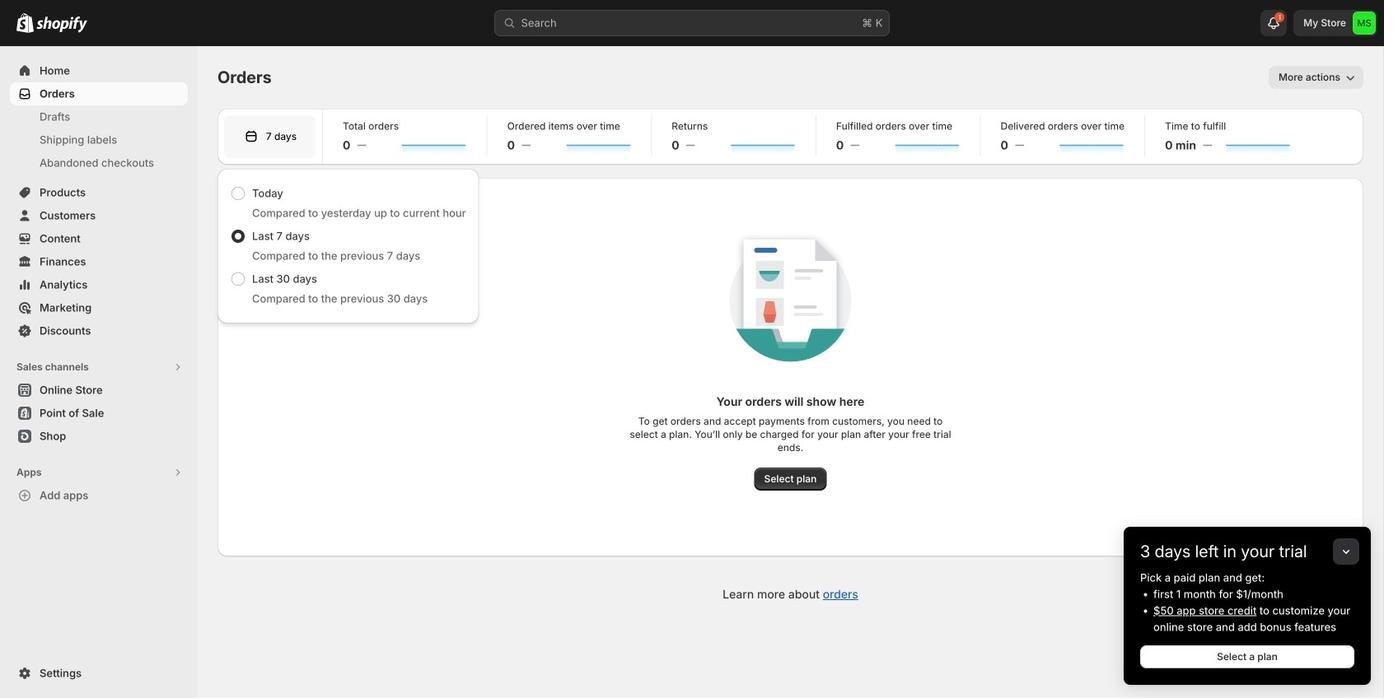 Task type: describe. For each thing, give the bounding box(es) containing it.
my store image
[[1353, 12, 1376, 35]]

1 horizontal spatial shopify image
[[36, 16, 87, 33]]



Task type: vqa. For each thing, say whether or not it's contained in the screenshot.
text box
no



Task type: locate. For each thing, give the bounding box(es) containing it.
shopify image
[[16, 13, 34, 33], [36, 16, 87, 33]]

0 horizontal spatial shopify image
[[16, 13, 34, 33]]



